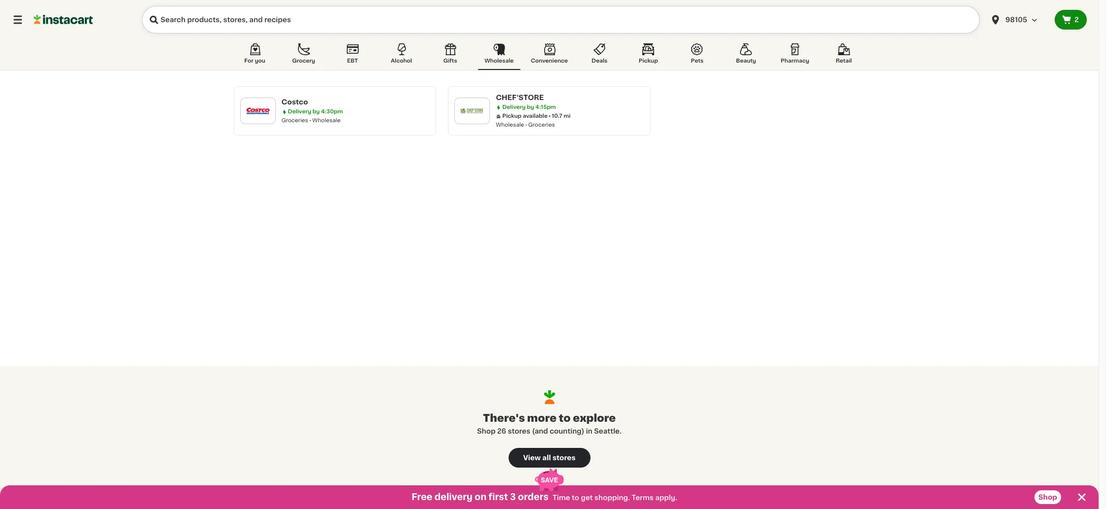 Task type: describe. For each thing, give the bounding box(es) containing it.
view all stores link
[[508, 448, 590, 468]]

10.7 mi
[[552, 113, 571, 119]]

shop inside shop button
[[1038, 494, 1057, 501]]

time
[[553, 495, 570, 502]]

by for chef'store
[[527, 105, 534, 110]]

ebt
[[347, 58, 358, 64]]

there's
[[483, 413, 525, 424]]

retail button
[[823, 41, 865, 70]]

convenience button
[[527, 41, 572, 70]]

wholesale button
[[478, 41, 520, 70]]

wholesale down 4:30pm at the top left of the page
[[312, 118, 341, 123]]

pets button
[[676, 41, 718, 70]]

chef'store logo image
[[459, 98, 485, 124]]

costco
[[281, 99, 308, 106]]

2 98105 button from the left
[[990, 6, 1049, 34]]

pets
[[691, 58, 704, 64]]

there's more to explore shop 26 stores (and counting) in seattle.
[[477, 413, 622, 435]]

ebt button
[[331, 41, 374, 70]]

convenience
[[531, 58, 568, 64]]

shop categories tab list
[[234, 41, 865, 70]]

delivery
[[434, 493, 473, 502]]

save image
[[535, 469, 564, 492]]

apply.
[[655, 495, 677, 502]]

wholesale for wholesale
[[485, 58, 514, 64]]

in
[[586, 428, 592, 435]]

alcohol
[[391, 58, 412, 64]]

grocery
[[292, 58, 315, 64]]

gifts
[[443, 58, 457, 64]]

orders
[[518, 493, 549, 502]]

instacart image
[[34, 14, 93, 26]]

10.7
[[552, 113, 562, 119]]

1 98105 button from the left
[[984, 6, 1055, 34]]

stores inside "there's more to explore shop 26 stores (and counting) in seattle."
[[508, 428, 530, 435]]

close image
[[1076, 492, 1088, 504]]

pickup for pickup
[[639, 58, 658, 64]]

stores inside "button"
[[552, 455, 576, 462]]

mi
[[564, 113, 571, 119]]

more
[[527, 413, 557, 424]]

wholesale for wholesale groceries
[[496, 122, 524, 128]]

first
[[489, 493, 508, 502]]

wholesale groceries
[[496, 122, 555, 128]]

98105
[[1005, 16, 1027, 23]]

beauty
[[736, 58, 756, 64]]



Task type: vqa. For each thing, say whether or not it's contained in the screenshot.
2 button
yes



Task type: locate. For each thing, give the bounding box(es) containing it.
for you
[[244, 58, 265, 64]]

gifts button
[[429, 41, 471, 70]]

1 horizontal spatial delivery
[[502, 105, 526, 110]]

1 horizontal spatial shop
[[1038, 494, 1057, 501]]

shop
[[477, 428, 496, 435], [1038, 494, 1057, 501]]

1 horizontal spatial to
[[572, 495, 579, 502]]

(and
[[532, 428, 548, 435]]

free delivery on first 3 orders time to get shopping. terms apply.
[[412, 493, 677, 502]]

1 vertical spatial stores
[[552, 455, 576, 462]]

groceries wholesale
[[281, 118, 341, 123]]

to up counting)
[[559, 413, 571, 424]]

1 vertical spatial pickup
[[502, 113, 521, 119]]

by
[[527, 105, 534, 110], [312, 109, 320, 114]]

1 horizontal spatial stores
[[552, 455, 576, 462]]

0 vertical spatial pickup
[[639, 58, 658, 64]]

pickup for pickup available
[[502, 113, 521, 119]]

1 vertical spatial shop
[[1038, 494, 1057, 501]]

groceries down available
[[528, 122, 555, 128]]

groceries
[[281, 118, 308, 123], [528, 122, 555, 128]]

delivery for costco
[[288, 109, 311, 114]]

terms
[[632, 495, 654, 502]]

0 vertical spatial to
[[559, 413, 571, 424]]

stores
[[508, 428, 530, 435], [552, 455, 576, 462]]

4:15pm
[[535, 105, 556, 110]]

to left get
[[572, 495, 579, 502]]

shop left close icon
[[1038, 494, 1057, 501]]

all
[[542, 455, 551, 462]]

pickup available
[[502, 113, 548, 119]]

pickup inside button
[[639, 58, 658, 64]]

2 button
[[1055, 10, 1087, 30]]

by up groceries wholesale
[[312, 109, 320, 114]]

26
[[497, 428, 506, 435]]

1 vertical spatial to
[[572, 495, 579, 502]]

delivery by 4:30pm
[[288, 109, 343, 114]]

seattle.
[[594, 428, 622, 435]]

3
[[510, 493, 516, 502]]

wholesale up chef'store
[[485, 58, 514, 64]]

to inside "there's more to explore shop 26 stores (and counting) in seattle."
[[559, 413, 571, 424]]

available
[[523, 113, 548, 119]]

delivery by 4:15pm
[[502, 105, 556, 110]]

view
[[523, 455, 541, 462]]

stores right "26"
[[508, 428, 530, 435]]

for
[[244, 58, 253, 64]]

delivery down chef'store
[[502, 105, 526, 110]]

shop inside "there's more to explore shop 26 stores (and counting) in seattle."
[[477, 428, 496, 435]]

to
[[559, 413, 571, 424], [572, 495, 579, 502]]

98105 button
[[984, 6, 1055, 34], [990, 6, 1049, 34]]

4:30pm
[[321, 109, 343, 114]]

0 horizontal spatial groceries
[[281, 118, 308, 123]]

pharmacy
[[781, 58, 809, 64]]

costco logo image
[[245, 98, 271, 124]]

groceries down costco
[[281, 118, 308, 123]]

1 horizontal spatial pickup
[[639, 58, 658, 64]]

1 horizontal spatial groceries
[[528, 122, 555, 128]]

pharmacy button
[[774, 41, 816, 70]]

deals
[[592, 58, 607, 64]]

pickup right deals
[[639, 58, 658, 64]]

view all stores
[[523, 455, 576, 462]]

wholesale inside button
[[485, 58, 514, 64]]

shop button
[[1034, 491, 1061, 505]]

2
[[1075, 16, 1079, 23]]

wholesale down pickup available
[[496, 122, 524, 128]]

Search field
[[142, 6, 980, 34]]

pickup
[[639, 58, 658, 64], [502, 113, 521, 119]]

retail
[[836, 58, 852, 64]]

0 vertical spatial stores
[[508, 428, 530, 435]]

0 horizontal spatial shop
[[477, 428, 496, 435]]

0 horizontal spatial pickup
[[502, 113, 521, 119]]

1 horizontal spatial by
[[527, 105, 534, 110]]

beauty button
[[725, 41, 767, 70]]

shop left "26"
[[477, 428, 496, 435]]

0 vertical spatial shop
[[477, 428, 496, 435]]

None search field
[[142, 6, 980, 34]]

view all stores button
[[508, 448, 590, 468]]

0 horizontal spatial stores
[[508, 428, 530, 435]]

explore
[[573, 413, 616, 424]]

wholesale
[[485, 58, 514, 64], [312, 118, 341, 123], [496, 122, 524, 128]]

for you button
[[234, 41, 276, 70]]

to inside free delivery on first 3 orders time to get shopping. terms apply.
[[572, 495, 579, 502]]

get
[[581, 495, 593, 502]]

delivery down costco
[[288, 109, 311, 114]]

pickup up "wholesale groceries"
[[502, 113, 521, 119]]

by up available
[[527, 105, 534, 110]]

on
[[475, 493, 486, 502]]

0 horizontal spatial by
[[312, 109, 320, 114]]

shopping.
[[594, 495, 630, 502]]

pickup button
[[627, 41, 670, 70]]

by for costco
[[312, 109, 320, 114]]

you
[[255, 58, 265, 64]]

0 horizontal spatial delivery
[[288, 109, 311, 114]]

alcohol button
[[380, 41, 423, 70]]

deals button
[[578, 41, 621, 70]]

stores right all
[[552, 455, 576, 462]]

delivery for chef'store
[[502, 105, 526, 110]]

free
[[412, 493, 432, 502]]

grocery button
[[282, 41, 325, 70]]

0 horizontal spatial to
[[559, 413, 571, 424]]

delivery
[[502, 105, 526, 110], [288, 109, 311, 114]]

chef'store
[[496, 94, 544, 101]]

counting)
[[550, 428, 584, 435]]



